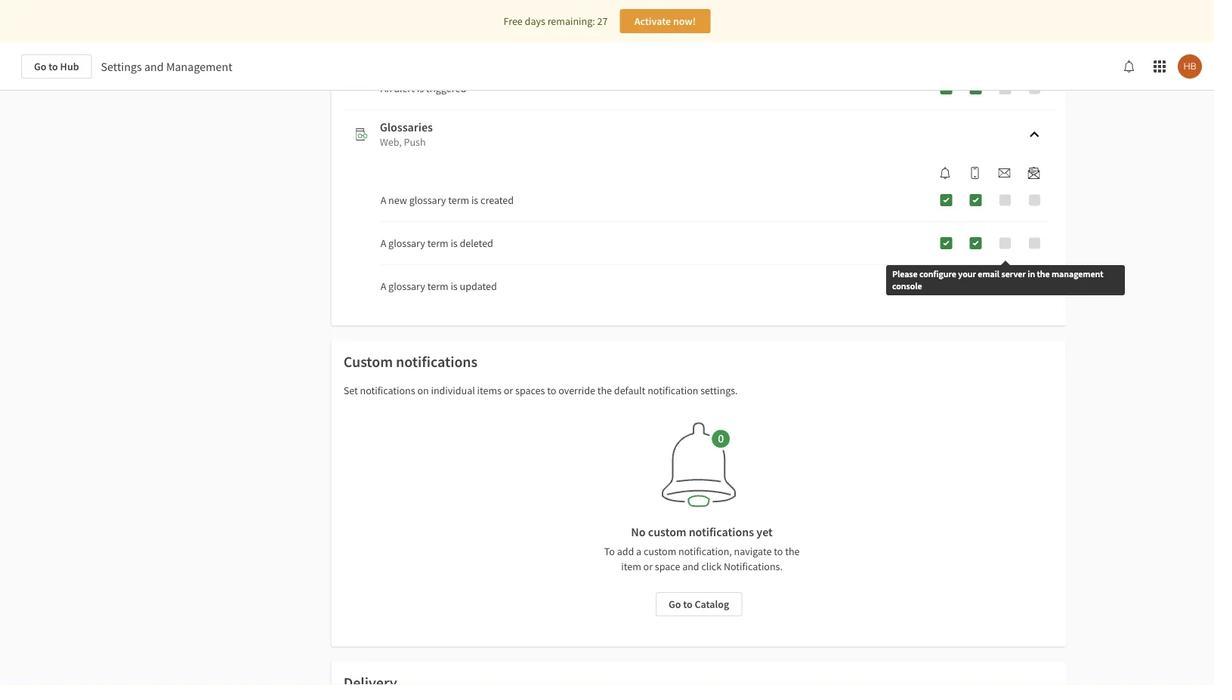 Task type: describe. For each thing, give the bounding box(es) containing it.
on
[[417, 384, 429, 397]]

free
[[504, 14, 523, 28]]

a for a glossary term is deleted
[[381, 236, 386, 250]]

now!
[[673, 14, 696, 28]]

spaces
[[515, 384, 545, 397]]

custom
[[344, 352, 393, 371]]

individual
[[431, 384, 475, 397]]

glossaries
[[380, 119, 433, 134]]

custom notifications main content
[[0, 0, 1214, 685]]

deleted
[[460, 236, 493, 250]]

or inside no custom notifications yet to add a custom notification, navigate to the item or space and click notifications.
[[643, 560, 653, 573]]

management
[[166, 59, 232, 74]]

no
[[631, 524, 646, 539]]

the inside no custom notifications yet to add a custom notification, navigate to the item or space and click notifications.
[[785, 545, 800, 558]]

0 vertical spatial or
[[504, 384, 513, 397]]

free days remaining: 27
[[504, 14, 608, 28]]

notifications bundled in a daily email digest image
[[1028, 167, 1040, 179]]

1 vertical spatial custom
[[644, 545, 676, 558]]

an alert is triggered
[[381, 82, 466, 95]]

space
[[655, 560, 680, 573]]

settings and management
[[101, 59, 232, 74]]

glossary for a glossary term is deleted
[[388, 236, 425, 250]]

notifications bundled in a daily email digest element
[[1022, 167, 1046, 179]]

a new glossary term is created
[[381, 193, 514, 207]]

0 vertical spatial and
[[144, 59, 164, 74]]

howard brown image
[[1178, 54, 1202, 79]]

no custom notifications yet to add a custom notification, navigate to the item or space and click notifications.
[[604, 524, 800, 573]]

to inside no custom notifications yet to add a custom notification, navigate to the item or space and click notifications.
[[774, 545, 783, 558]]

a
[[636, 545, 642, 558]]

push notifications in qlik sense mobile element
[[963, 167, 987, 179]]

updated
[[460, 280, 497, 293]]

0 vertical spatial term
[[448, 193, 469, 207]]

is left updated on the left of page
[[451, 280, 458, 293]]

items
[[477, 384, 502, 397]]

notifications sent to your email element
[[992, 167, 1017, 179]]

a glossary term is updated
[[381, 280, 497, 293]]

notifications inside no custom notifications yet to add a custom notification, navigate to the item or space and click notifications.
[[689, 524, 754, 539]]

go for go to catalog
[[669, 598, 681, 611]]

item
[[621, 560, 641, 573]]

a glossary term is deleted
[[381, 236, 493, 250]]

0 horizontal spatial the
[[597, 384, 612, 397]]

go to catalog
[[669, 598, 729, 611]]



Task type: locate. For each thing, give the bounding box(es) containing it.
go
[[34, 60, 46, 73], [669, 598, 681, 611]]

a up a glossary term is updated
[[381, 236, 386, 250]]

push notifications in qlik sense mobile image
[[969, 167, 981, 179]]

override
[[558, 384, 595, 397]]

to left hub
[[49, 60, 58, 73]]

2 vertical spatial a
[[381, 280, 386, 293]]

settings
[[101, 59, 142, 74]]

created
[[481, 193, 514, 207]]

to
[[604, 545, 615, 558]]

go left catalog
[[669, 598, 681, 611]]

1 horizontal spatial go
[[669, 598, 681, 611]]

custom notifications
[[344, 352, 478, 371]]

2 vertical spatial glossary
[[388, 280, 425, 293]]

go to hub link
[[21, 54, 92, 79]]

an
[[381, 82, 392, 95]]

and right "settings" at the left top of the page
[[144, 59, 164, 74]]

days
[[525, 14, 545, 28]]

1 vertical spatial notifications
[[360, 384, 415, 397]]

and left click
[[682, 560, 699, 573]]

term for updated
[[427, 280, 449, 293]]

triggered
[[426, 82, 466, 95]]

the
[[597, 384, 612, 397], [785, 545, 800, 558]]

activate now!
[[634, 14, 696, 28]]

custom up space
[[644, 545, 676, 558]]

notifications for set
[[360, 384, 415, 397]]

notifications when using qlik sense in a browser image
[[940, 167, 952, 179]]

1 vertical spatial glossary
[[388, 236, 425, 250]]

to right navigate on the bottom of the page
[[774, 545, 783, 558]]

notification
[[648, 384, 698, 397]]

yet
[[757, 524, 773, 539]]

activate
[[634, 14, 671, 28]]

notifications down custom
[[360, 384, 415, 397]]

glossary
[[409, 193, 446, 207], [388, 236, 425, 250], [388, 280, 425, 293]]

a
[[381, 193, 386, 207], [381, 236, 386, 250], [381, 280, 386, 293]]

term
[[448, 193, 469, 207], [427, 236, 449, 250], [427, 280, 449, 293]]

1 vertical spatial and
[[682, 560, 699, 573]]

set
[[344, 384, 358, 397]]

catalog
[[695, 598, 729, 611]]

the left default
[[597, 384, 612, 397]]

notifications up notification,
[[689, 524, 754, 539]]

to inside go to hub link
[[49, 60, 58, 73]]

1 horizontal spatial and
[[682, 560, 699, 573]]

glossary down new
[[388, 236, 425, 250]]

0 vertical spatial glossary
[[409, 193, 446, 207]]

new
[[388, 193, 407, 207]]

the right navigate on the bottom of the page
[[785, 545, 800, 558]]

0 vertical spatial notifications
[[396, 352, 478, 371]]

glossary for a glossary term is updated
[[388, 280, 425, 293]]

0 horizontal spatial and
[[144, 59, 164, 74]]

go inside button
[[669, 598, 681, 611]]

or right item
[[643, 560, 653, 573]]

term for deleted
[[427, 236, 449, 250]]

1 a from the top
[[381, 193, 386, 207]]

glossary down the a glossary term is deleted
[[388, 280, 425, 293]]

notification,
[[679, 545, 732, 558]]

1 vertical spatial term
[[427, 236, 449, 250]]

activate now! link
[[620, 9, 711, 33]]

2 vertical spatial term
[[427, 280, 449, 293]]

to inside go to catalog button
[[683, 598, 693, 611]]

glossary right new
[[409, 193, 446, 207]]

is
[[417, 82, 424, 95], [471, 193, 478, 207], [451, 236, 458, 250], [451, 280, 458, 293]]

0 vertical spatial a
[[381, 193, 386, 207]]

notifications up the on at the bottom
[[396, 352, 478, 371]]

click
[[702, 560, 722, 573]]

go for go to hub
[[34, 60, 46, 73]]

0 vertical spatial the
[[597, 384, 612, 397]]

set notifications on individual items or spaces to override the default notification settings.
[[344, 384, 738, 397]]

2 a from the top
[[381, 236, 386, 250]]

custom right "no" at the right
[[648, 524, 686, 539]]

and
[[144, 59, 164, 74], [682, 560, 699, 573]]

2 vertical spatial notifications
[[689, 524, 754, 539]]

settings.
[[701, 384, 738, 397]]

alert
[[394, 82, 415, 95]]

hub
[[60, 60, 79, 73]]

1 horizontal spatial or
[[643, 560, 653, 573]]

term left created
[[448, 193, 469, 207]]

or right items
[[504, 384, 513, 397]]

default
[[614, 384, 646, 397]]

to left catalog
[[683, 598, 693, 611]]

0 vertical spatial go
[[34, 60, 46, 73]]

a for a new glossary term is created
[[381, 193, 386, 207]]

1 vertical spatial the
[[785, 545, 800, 558]]

add
[[617, 545, 634, 558]]

notifications sent to your email image
[[999, 167, 1011, 179]]

remaining:
[[548, 14, 595, 28]]

27
[[597, 14, 608, 28]]

or
[[504, 384, 513, 397], [643, 560, 653, 573]]

navigate
[[734, 545, 772, 558]]

a down the a glossary term is deleted
[[381, 280, 386, 293]]

1 vertical spatial or
[[643, 560, 653, 573]]

is right the alert
[[417, 82, 424, 95]]

0 horizontal spatial go
[[34, 60, 46, 73]]

0 vertical spatial custom
[[648, 524, 686, 539]]

term left deleted
[[427, 236, 449, 250]]

0 horizontal spatial or
[[504, 384, 513, 397]]

go left hub
[[34, 60, 46, 73]]

notifications when using qlik sense in a browser element
[[934, 167, 958, 179]]

1 vertical spatial go
[[669, 598, 681, 611]]

web,
[[380, 135, 402, 149]]

and inside no custom notifications yet to add a custom notification, navigate to the item or space and click notifications.
[[682, 560, 699, 573]]

to
[[49, 60, 58, 73], [547, 384, 556, 397], [774, 545, 783, 558], [683, 598, 693, 611]]

a for a glossary term is updated
[[381, 280, 386, 293]]

a left new
[[381, 193, 386, 207]]

notifications
[[396, 352, 478, 371], [360, 384, 415, 397], [689, 524, 754, 539]]

notifications.
[[724, 560, 783, 573]]

1 vertical spatial a
[[381, 236, 386, 250]]

term left updated on the left of page
[[427, 280, 449, 293]]

custom
[[648, 524, 686, 539], [644, 545, 676, 558]]

go to hub
[[34, 60, 79, 73]]

is left created
[[471, 193, 478, 207]]

push
[[404, 135, 426, 149]]

3 a from the top
[[381, 280, 386, 293]]

go to catalog button
[[656, 592, 742, 617]]

notifications for custom
[[396, 352, 478, 371]]

is left deleted
[[451, 236, 458, 250]]

1 horizontal spatial the
[[785, 545, 800, 558]]

to right spaces
[[547, 384, 556, 397]]

glossaries web, push
[[380, 119, 433, 149]]



Task type: vqa. For each thing, say whether or not it's contained in the screenshot.
An
yes



